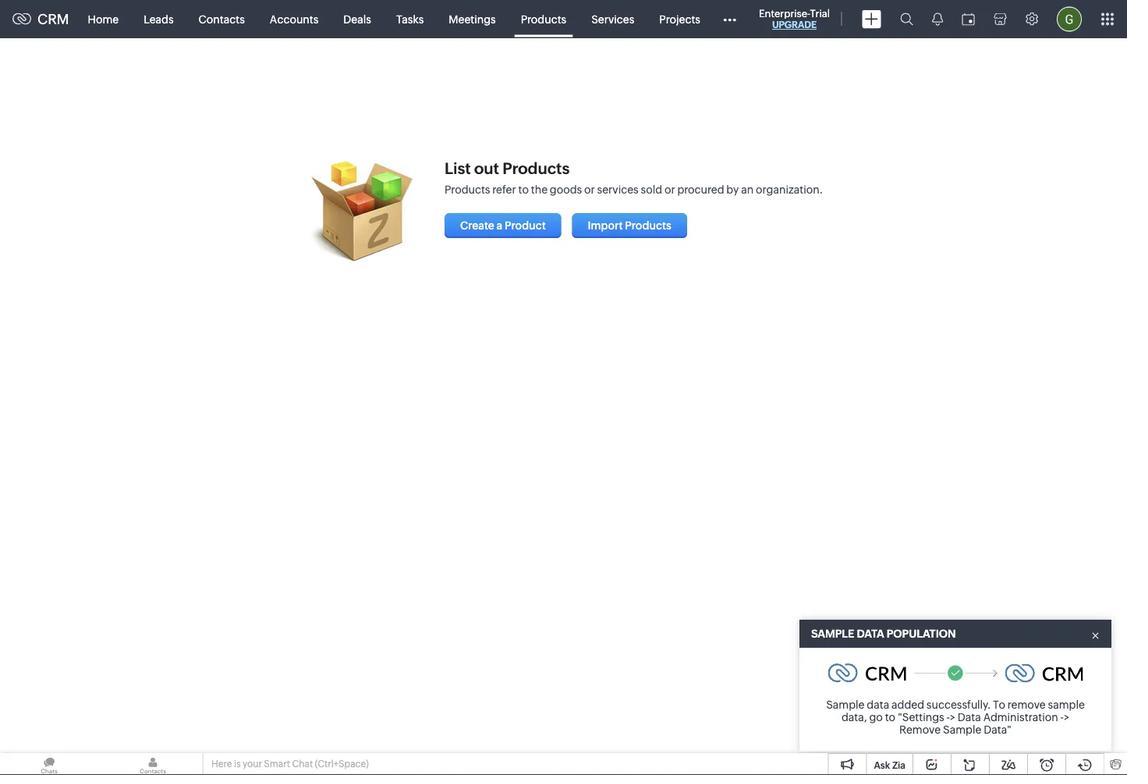 Task type: locate. For each thing, give the bounding box(es) containing it.
2 vertical spatial sample
[[944, 724, 982, 736]]

to left the
[[519, 183, 529, 196]]

ask zia
[[875, 760, 906, 770]]

administration
[[984, 711, 1059, 724]]

goods
[[550, 183, 582, 196]]

(ctrl+space)
[[315, 759, 369, 769]]

an
[[742, 183, 754, 196]]

tasks
[[396, 13, 424, 25]]

-
[[947, 711, 951, 724], [1061, 711, 1065, 724]]

to
[[519, 183, 529, 196], [886, 711, 896, 724]]

create a product
[[460, 219, 546, 232]]

0 vertical spatial to
[[519, 183, 529, 196]]

crm
[[37, 11, 69, 27]]

list out products products refer to the goods or services sold or procured by an organization.
[[445, 159, 823, 196]]

zia
[[893, 760, 906, 770]]

- right "settings
[[947, 711, 951, 724]]

0 horizontal spatial to
[[519, 183, 529, 196]]

1 or from the left
[[585, 183, 595, 196]]

create menu image
[[862, 10, 882, 28]]

or right sold in the top right of the page
[[665, 183, 676, 196]]

calendar image
[[962, 13, 976, 25]]

0 horizontal spatial -
[[947, 711, 951, 724]]

search element
[[891, 0, 923, 38]]

contacts
[[199, 13, 245, 25]]

sample
[[812, 628, 855, 640], [827, 699, 865, 711], [944, 724, 982, 736]]

0 vertical spatial sample
[[812, 628, 855, 640]]

sample for sample data population
[[812, 628, 855, 640]]

data left "population"
[[857, 628, 885, 640]]

upgrade
[[773, 20, 817, 30]]

- right "remove"
[[1061, 711, 1065, 724]]

products
[[521, 13, 567, 25], [503, 159, 570, 177], [445, 183, 491, 196], [625, 219, 672, 232]]

1 horizontal spatial to
[[886, 711, 896, 724]]

accounts link
[[257, 0, 331, 38]]

0 horizontal spatial or
[[585, 183, 595, 196]]

products down list
[[445, 183, 491, 196]]

1 > from the left
[[951, 711, 956, 724]]

leads
[[144, 13, 174, 25]]

home
[[88, 13, 119, 25]]

services
[[592, 13, 635, 25]]

> right "remove"
[[1065, 711, 1070, 724]]

to inside sample data added successfully. to remove sample data, go to "settings -> data administration -> remove sample data"
[[886, 711, 896, 724]]

trial
[[811, 7, 830, 19]]

0 vertical spatial data
[[857, 628, 885, 640]]

import
[[588, 219, 623, 232]]

1 horizontal spatial >
[[1065, 711, 1070, 724]]

crm image
[[1006, 664, 1084, 683]]

data left the data" in the right of the page
[[958, 711, 982, 724]]

projects link
[[647, 0, 713, 38]]

1 horizontal spatial -
[[1061, 711, 1065, 724]]

procured
[[678, 183, 725, 196]]

1 horizontal spatial data
[[958, 711, 982, 724]]

a
[[497, 219, 503, 232]]

list
[[445, 159, 471, 177]]

data
[[857, 628, 885, 640], [958, 711, 982, 724]]

profile image
[[1058, 7, 1083, 32]]

1 horizontal spatial or
[[665, 183, 676, 196]]

1 vertical spatial data
[[958, 711, 982, 724]]

products down sold in the top right of the page
[[625, 219, 672, 232]]

to right the go
[[886, 711, 896, 724]]

> right "settings
[[951, 711, 956, 724]]

by
[[727, 183, 739, 196]]

0 horizontal spatial data
[[857, 628, 885, 640]]

services
[[598, 183, 639, 196]]

remove
[[1008, 699, 1046, 711]]

1 vertical spatial to
[[886, 711, 896, 724]]

is
[[234, 759, 241, 769]]

meetings
[[449, 13, 496, 25]]

the
[[531, 183, 548, 196]]

search image
[[901, 12, 914, 26]]

or
[[585, 183, 595, 196], [665, 183, 676, 196]]

0 horizontal spatial >
[[951, 711, 956, 724]]

1 vertical spatial sample
[[827, 699, 865, 711]]

remove
[[900, 724, 941, 736]]

data inside sample data added successfully. to remove sample data, go to "settings -> data administration -> remove sample data"
[[958, 711, 982, 724]]

accounts
[[270, 13, 319, 25]]

import products
[[588, 219, 672, 232]]

or right goods
[[585, 183, 595, 196]]

out
[[475, 159, 499, 177]]

>
[[951, 711, 956, 724], [1065, 711, 1070, 724]]

chat
[[292, 759, 313, 769]]



Task type: vqa. For each thing, say whether or not it's contained in the screenshot.
an
yes



Task type: describe. For each thing, give the bounding box(es) containing it.
"settings
[[898, 711, 945, 724]]

products up the
[[503, 159, 570, 177]]

deals link
[[331, 0, 384, 38]]

product
[[505, 219, 546, 232]]

products link
[[509, 0, 579, 38]]

contacts link
[[186, 0, 257, 38]]

Other Modules field
[[713, 7, 747, 32]]

here is your smart chat (ctrl+space)
[[212, 759, 369, 769]]

ask
[[875, 760, 891, 770]]

sample data added successfully. to remove sample data, go to "settings -> data administration -> remove sample data"
[[827, 699, 1086, 736]]

sold
[[641, 183, 663, 196]]

here
[[212, 759, 232, 769]]

data,
[[842, 711, 868, 724]]

meetings link
[[437, 0, 509, 38]]

2 > from the left
[[1065, 711, 1070, 724]]

sample data population
[[812, 628, 957, 640]]

home link
[[75, 0, 131, 38]]

create menu element
[[853, 0, 891, 38]]

population
[[887, 628, 957, 640]]

profile element
[[1048, 0, 1092, 38]]

your
[[243, 759, 262, 769]]

import products button
[[572, 213, 687, 238]]

successfully.
[[927, 699, 991, 711]]

enterprise-trial upgrade
[[759, 7, 830, 30]]

projects
[[660, 13, 701, 25]]

sample for sample data added successfully. to remove sample data, go to "settings -> data administration -> remove sample data"
[[827, 699, 865, 711]]

chats image
[[0, 753, 98, 775]]

data"
[[984, 724, 1012, 736]]

signals image
[[933, 12, 944, 26]]

contacts image
[[104, 753, 202, 775]]

2 or from the left
[[665, 183, 676, 196]]

refer
[[493, 183, 516, 196]]

services link
[[579, 0, 647, 38]]

organization.
[[756, 183, 823, 196]]

to
[[994, 699, 1006, 711]]

to inside list out products products refer to the goods or services sold or procured by an organization.
[[519, 183, 529, 196]]

2 - from the left
[[1061, 711, 1065, 724]]

leads link
[[131, 0, 186, 38]]

enterprise-
[[759, 7, 811, 19]]

products inside "button"
[[625, 219, 672, 232]]

sample
[[1049, 699, 1086, 711]]

create a product button
[[445, 213, 562, 238]]

go
[[870, 711, 883, 724]]

crm link
[[12, 11, 69, 27]]

smart
[[264, 759, 290, 769]]

tasks link
[[384, 0, 437, 38]]

added
[[892, 699, 925, 711]]

products left services "link"
[[521, 13, 567, 25]]

1 - from the left
[[947, 711, 951, 724]]

data
[[867, 699, 890, 711]]

deals
[[344, 13, 371, 25]]

create
[[460, 219, 495, 232]]

signals element
[[923, 0, 953, 38]]



